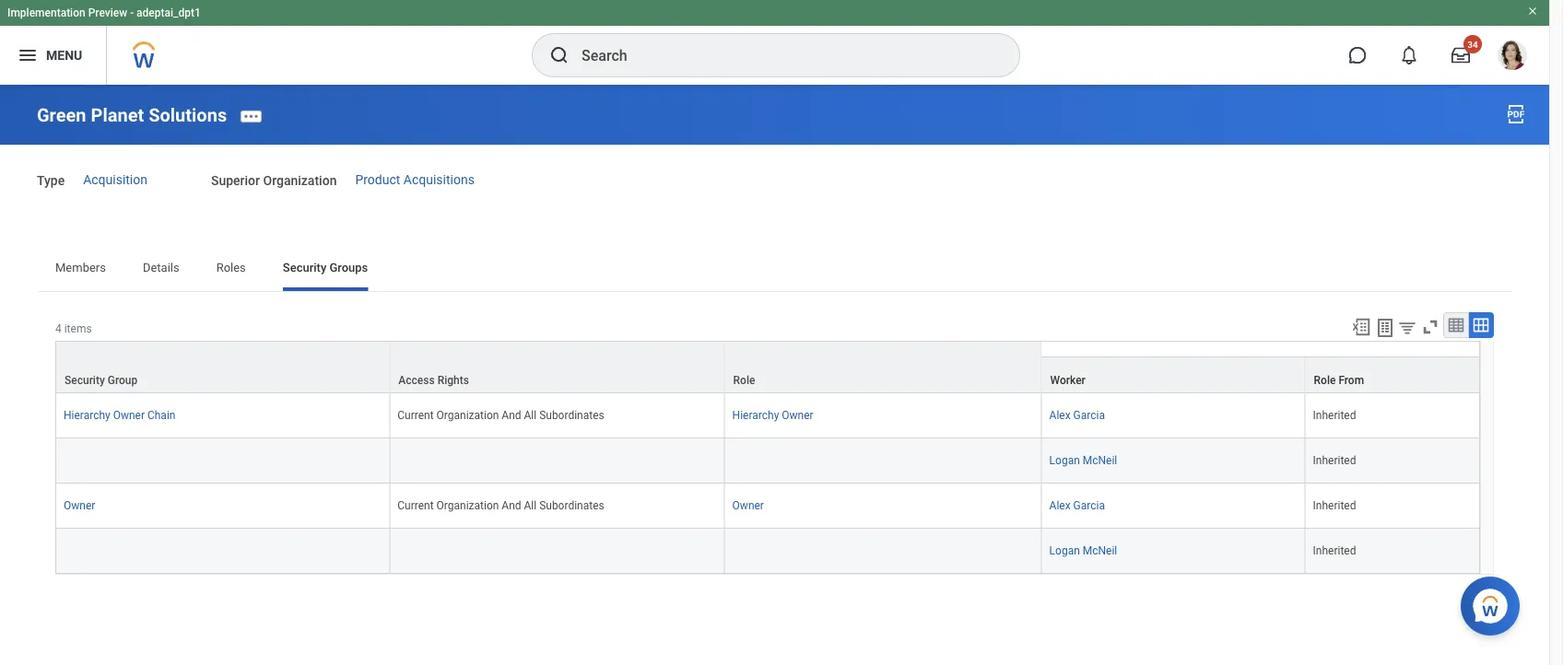 Task type: vqa. For each thing, say whether or not it's contained in the screenshot.
2nd the Alex Garcia LINK from the bottom of the Green Planet Solutions MAIN CONTENT
yes



Task type: describe. For each thing, give the bounding box(es) containing it.
role from
[[1315, 374, 1365, 387]]

alex garcia for hierarchy owner
[[1050, 409, 1106, 422]]

role from button
[[1306, 358, 1480, 393]]

all for hierarchy owner
[[524, 409, 537, 422]]

members
[[55, 260, 106, 274]]

current organization and all subordinates for owner
[[398, 500, 605, 513]]

1 owner link from the left
[[64, 496, 95, 513]]

green planet solutions
[[37, 104, 227, 126]]

alex garcia for owner
[[1050, 500, 1106, 513]]

notifications large image
[[1401, 46, 1419, 65]]

role button
[[725, 342, 1042, 393]]

mcneil for 1st logan mcneil link
[[1083, 455, 1118, 468]]

security group button
[[56, 342, 389, 393]]

security groups
[[283, 260, 368, 274]]

toolbar inside the green planet solutions main content
[[1343, 313, 1495, 341]]

logan mcneil for 1st logan mcneil link from the bottom of the the green planet solutions main content
[[1050, 545, 1118, 558]]

table image
[[1448, 316, 1466, 335]]

view printable version (pdf) image
[[1506, 103, 1528, 125]]

garcia for owner
[[1074, 500, 1106, 513]]

expand table image
[[1473, 316, 1491, 335]]

logan for 1st logan mcneil link from the bottom of the the green planet solutions main content
[[1050, 545, 1080, 558]]

green
[[37, 104, 86, 126]]

current for owner
[[398, 500, 434, 513]]

worker button
[[1042, 358, 1305, 393]]

alex for owner
[[1050, 500, 1071, 513]]

worker
[[1051, 374, 1086, 387]]

adeptai_dpt1
[[137, 6, 201, 19]]

superior organization
[[211, 174, 337, 189]]

0 vertical spatial organization
[[263, 174, 337, 189]]

groups
[[330, 260, 368, 274]]

current organization and all subordinates for hierarchy owner
[[398, 409, 605, 422]]

rights
[[438, 374, 469, 387]]

group
[[108, 374, 138, 387]]

garcia for hierarchy owner
[[1074, 409, 1106, 422]]

2 owner link from the left
[[733, 496, 764, 513]]

4 row from the top
[[55, 439, 1481, 484]]

role for role
[[734, 374, 756, 387]]

role for role from
[[1315, 374, 1336, 387]]

tab list inside the green planet solutions main content
[[37, 247, 1513, 291]]

green planet solutions link
[[37, 104, 227, 126]]

implementation preview -   adeptai_dpt1
[[7, 6, 201, 19]]

6 row from the top
[[55, 529, 1481, 574]]

34 button
[[1441, 35, 1483, 76]]

acquisition link
[[83, 172, 148, 187]]

all for owner
[[524, 500, 537, 513]]

logan mcneil for 1st logan mcneil link
[[1050, 455, 1118, 468]]

access rights
[[399, 374, 469, 387]]

hierarchy for hierarchy owner chain
[[64, 409, 110, 422]]

export to worksheets image
[[1375, 317, 1397, 339]]

row containing owner
[[55, 484, 1481, 529]]

34
[[1468, 39, 1479, 50]]

implementation
[[7, 6, 85, 19]]

profile logan mcneil image
[[1498, 41, 1528, 74]]

organization for hierarchy owner chain
[[437, 409, 499, 422]]

1 logan mcneil link from the top
[[1050, 451, 1118, 468]]

acquisitions
[[404, 172, 475, 187]]

superior
[[211, 174, 260, 189]]

4
[[55, 323, 62, 336]]

hierarchy owner link
[[733, 406, 814, 422]]

hierarchy owner chain
[[64, 409, 176, 422]]

and for hierarchy owner
[[502, 409, 521, 422]]



Task type: locate. For each thing, give the bounding box(es) containing it.
2 inherited from the top
[[1314, 455, 1357, 468]]

0 vertical spatial logan
[[1050, 455, 1080, 468]]

2 logan from the top
[[1050, 545, 1080, 558]]

logan for 1st logan mcneil link
[[1050, 455, 1080, 468]]

0 horizontal spatial role
[[734, 374, 756, 387]]

0 vertical spatial current
[[398, 409, 434, 422]]

chain
[[147, 409, 176, 422]]

1 vertical spatial organization
[[437, 409, 499, 422]]

4 items
[[55, 323, 92, 336]]

1 vertical spatial alex garcia
[[1050, 500, 1106, 513]]

menu banner
[[0, 0, 1550, 85]]

tab list
[[37, 247, 1513, 291]]

0 vertical spatial logan mcneil
[[1050, 455, 1118, 468]]

inherited for 1st logan mcneil link
[[1314, 455, 1357, 468]]

Search Workday  search field
[[582, 35, 982, 76]]

1 hierarchy from the left
[[64, 409, 110, 422]]

current
[[398, 409, 434, 422], [398, 500, 434, 513]]

hierarchy
[[64, 409, 110, 422], [733, 409, 779, 422]]

current for hierarchy owner chain
[[398, 409, 434, 422]]

current organization and all subordinates
[[398, 409, 605, 422], [398, 500, 605, 513]]

1 horizontal spatial role
[[1315, 374, 1336, 387]]

0 vertical spatial alex garcia link
[[1050, 406, 1106, 422]]

owner
[[113, 409, 145, 422], [782, 409, 814, 422], [64, 500, 95, 513], [733, 500, 764, 513]]

1 current from the top
[[398, 409, 434, 422]]

1 vertical spatial all
[[524, 500, 537, 513]]

2 hierarchy from the left
[[733, 409, 779, 422]]

1 mcneil from the top
[[1083, 455, 1118, 468]]

1 vertical spatial mcneil
[[1083, 545, 1118, 558]]

logan
[[1050, 455, 1080, 468], [1050, 545, 1080, 558]]

owner link
[[64, 496, 95, 513], [733, 496, 764, 513]]

row containing hierarchy owner chain
[[55, 394, 1481, 439]]

and
[[502, 409, 521, 422], [502, 500, 521, 513]]

0 vertical spatial alex
[[1050, 409, 1071, 422]]

garcia
[[1074, 409, 1106, 422], [1074, 500, 1106, 513]]

subordinates for hierarchy owner
[[540, 409, 605, 422]]

hierarchy owner chain link
[[64, 406, 176, 422]]

row containing worker
[[55, 357, 1481, 394]]

1 alex garcia from the top
[[1050, 409, 1106, 422]]

close environment banner image
[[1528, 6, 1539, 17]]

0 vertical spatial garcia
[[1074, 409, 1106, 422]]

1 vertical spatial logan mcneil
[[1050, 545, 1118, 558]]

hierarchy for hierarchy owner
[[733, 409, 779, 422]]

inherited
[[1314, 409, 1357, 422], [1314, 455, 1357, 468], [1314, 500, 1357, 513], [1314, 545, 1357, 558]]

logan mcneil
[[1050, 455, 1118, 468], [1050, 545, 1118, 558]]

all
[[524, 409, 537, 422], [524, 500, 537, 513]]

0 vertical spatial and
[[502, 409, 521, 422]]

1 all from the top
[[524, 409, 537, 422]]

1 role from the left
[[734, 374, 756, 387]]

1 logan mcneil from the top
[[1050, 455, 1118, 468]]

row
[[55, 341, 1481, 394], [55, 357, 1481, 394], [55, 394, 1481, 439], [55, 439, 1481, 484], [55, 484, 1481, 529], [55, 529, 1481, 574]]

1 current organization and all subordinates from the top
[[398, 409, 605, 422]]

1 vertical spatial alex
[[1050, 500, 1071, 513]]

logan mcneil link
[[1050, 451, 1118, 468], [1050, 541, 1118, 558]]

acquisition
[[83, 172, 148, 187]]

1 vertical spatial security
[[65, 374, 105, 387]]

menu
[[46, 48, 82, 63]]

0 vertical spatial subordinates
[[540, 409, 605, 422]]

roles
[[216, 260, 246, 274]]

row containing security group
[[55, 341, 1481, 394]]

3 row from the top
[[55, 394, 1481, 439]]

planet
[[91, 104, 144, 126]]

security left the 'group' at the bottom left of the page
[[65, 374, 105, 387]]

0 vertical spatial logan mcneil link
[[1050, 451, 1118, 468]]

product acquisitions
[[355, 172, 475, 187]]

0 horizontal spatial hierarchy
[[64, 409, 110, 422]]

alex garcia
[[1050, 409, 1106, 422], [1050, 500, 1106, 513]]

justify image
[[17, 44, 39, 66]]

1 and from the top
[[502, 409, 521, 422]]

organization
[[263, 174, 337, 189], [437, 409, 499, 422], [437, 500, 499, 513]]

green planet solutions main content
[[0, 85, 1550, 658]]

access rights button
[[390, 342, 724, 393]]

preview
[[88, 6, 127, 19]]

items
[[64, 323, 92, 336]]

2 alex garcia from the top
[[1050, 500, 1106, 513]]

security left groups
[[283, 260, 327, 274]]

2 vertical spatial organization
[[437, 500, 499, 513]]

1 vertical spatial logan mcneil link
[[1050, 541, 1118, 558]]

mcneil for 1st logan mcneil link from the bottom of the the green planet solutions main content
[[1083, 545, 1118, 558]]

1 horizontal spatial security
[[283, 260, 327, 274]]

0 vertical spatial all
[[524, 409, 537, 422]]

2 subordinates from the top
[[540, 500, 605, 513]]

2 current from the top
[[398, 500, 434, 513]]

2 current organization and all subordinates from the top
[[398, 500, 605, 513]]

1 vertical spatial logan
[[1050, 545, 1080, 558]]

4 inherited from the top
[[1314, 545, 1357, 558]]

0 horizontal spatial owner link
[[64, 496, 95, 513]]

0 vertical spatial security
[[283, 260, 327, 274]]

2 all from the top
[[524, 500, 537, 513]]

product
[[355, 172, 401, 187]]

security for security groups
[[283, 260, 327, 274]]

2 mcneil from the top
[[1083, 545, 1118, 558]]

subordinates
[[540, 409, 605, 422], [540, 500, 605, 513]]

toolbar
[[1343, 313, 1495, 341]]

and for owner
[[502, 500, 521, 513]]

solutions
[[149, 104, 227, 126]]

subordinates for owner
[[540, 500, 605, 513]]

role left "from"
[[1315, 374, 1336, 387]]

1 horizontal spatial owner link
[[733, 496, 764, 513]]

security
[[283, 260, 327, 274], [65, 374, 105, 387]]

1 vertical spatial alex garcia link
[[1050, 496, 1106, 513]]

2 garcia from the top
[[1074, 500, 1106, 513]]

2 alex garcia link from the top
[[1050, 496, 1106, 513]]

from
[[1339, 374, 1365, 387]]

2 row from the top
[[55, 357, 1481, 394]]

alex for hierarchy owner
[[1050, 409, 1071, 422]]

role
[[734, 374, 756, 387], [1315, 374, 1336, 387]]

alex garcia link
[[1050, 406, 1106, 422], [1050, 496, 1106, 513]]

export to excel image
[[1352, 317, 1372, 337]]

alex garcia link for owner
[[1050, 496, 1106, 513]]

inherited for alex garcia link for hierarchy owner
[[1314, 409, 1357, 422]]

mcneil
[[1083, 455, 1118, 468], [1083, 545, 1118, 558]]

2 logan mcneil link from the top
[[1050, 541, 1118, 558]]

1 row from the top
[[55, 341, 1481, 394]]

1 vertical spatial current organization and all subordinates
[[398, 500, 605, 513]]

tab list containing members
[[37, 247, 1513, 291]]

1 vertical spatial current
[[398, 500, 434, 513]]

1 alex garcia link from the top
[[1050, 406, 1106, 422]]

cell
[[55, 439, 390, 484], [390, 439, 725, 484], [725, 439, 1042, 484], [55, 529, 390, 574], [390, 529, 725, 574], [725, 529, 1042, 574]]

role up hierarchy owner link
[[734, 374, 756, 387]]

inherited for 1st logan mcneil link from the bottom of the the green planet solutions main content
[[1314, 545, 1357, 558]]

security inside security group popup button
[[65, 374, 105, 387]]

select to filter grid data image
[[1398, 318, 1418, 337]]

0 vertical spatial mcneil
[[1083, 455, 1118, 468]]

0 vertical spatial alex garcia
[[1050, 409, 1106, 422]]

1 logan from the top
[[1050, 455, 1080, 468]]

-
[[130, 6, 134, 19]]

1 vertical spatial and
[[502, 500, 521, 513]]

menu button
[[0, 26, 106, 85]]

organization for owner
[[437, 500, 499, 513]]

product acquisitions link
[[355, 172, 475, 187]]

1 inherited from the top
[[1314, 409, 1357, 422]]

type
[[37, 174, 65, 189]]

2 role from the left
[[1315, 374, 1336, 387]]

fullscreen image
[[1421, 317, 1441, 337]]

1 garcia from the top
[[1074, 409, 1106, 422]]

1 subordinates from the top
[[540, 409, 605, 422]]

2 and from the top
[[502, 500, 521, 513]]

1 vertical spatial subordinates
[[540, 500, 605, 513]]

1 alex from the top
[[1050, 409, 1071, 422]]

2 logan mcneil from the top
[[1050, 545, 1118, 558]]

0 horizontal spatial security
[[65, 374, 105, 387]]

3 inherited from the top
[[1314, 500, 1357, 513]]

search image
[[549, 44, 571, 66]]

2 alex from the top
[[1050, 500, 1071, 513]]

0 vertical spatial current organization and all subordinates
[[398, 409, 605, 422]]

1 vertical spatial garcia
[[1074, 500, 1106, 513]]

security for security group
[[65, 374, 105, 387]]

security group
[[65, 374, 138, 387]]

inherited for alex garcia link for owner
[[1314, 500, 1357, 513]]

inbox large image
[[1452, 46, 1471, 65]]

details
[[143, 260, 179, 274]]

access
[[399, 374, 435, 387]]

alex garcia link for hierarchy owner
[[1050, 406, 1106, 422]]

5 row from the top
[[55, 484, 1481, 529]]

1 horizontal spatial hierarchy
[[733, 409, 779, 422]]

alex
[[1050, 409, 1071, 422], [1050, 500, 1071, 513]]

hierarchy owner
[[733, 409, 814, 422]]



